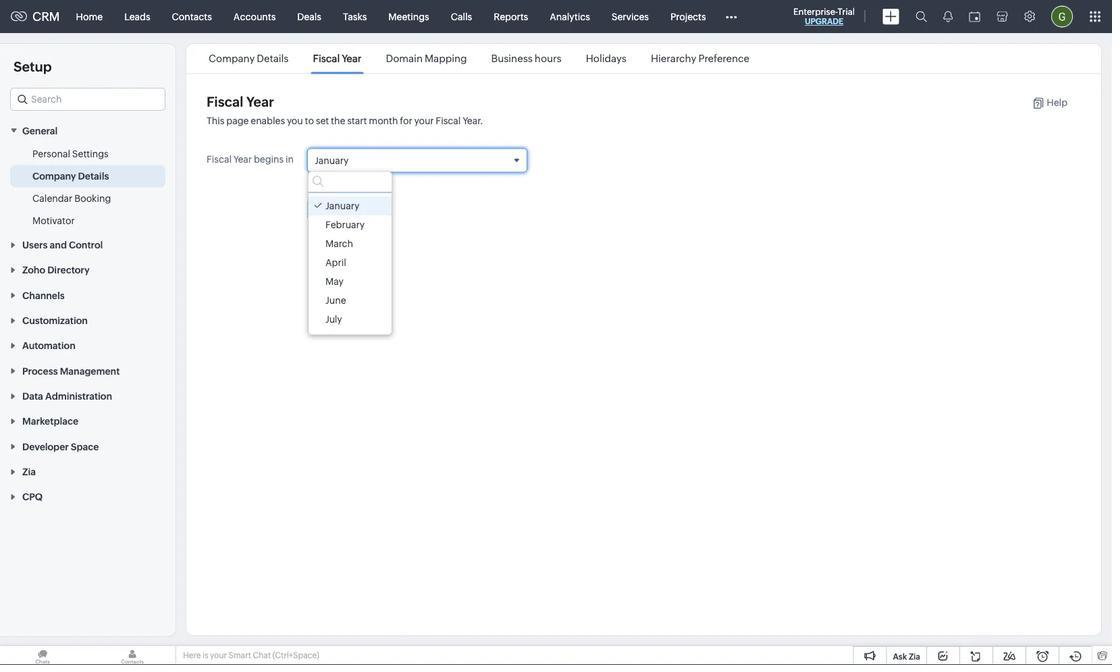 Task type: vqa. For each thing, say whether or not it's contained in the screenshot.
Invoices link
no



Task type: locate. For each thing, give the bounding box(es) containing it.
fiscal down 'deals' on the top of page
[[313, 53, 340, 65]]

january
[[315, 155, 349, 166], [326, 200, 360, 211]]

company up calendar
[[32, 170, 76, 181]]

accounts link
[[223, 0, 287, 33]]

1 horizontal spatial your
[[414, 116, 434, 126]]

analytics link
[[539, 0, 601, 33]]

for
[[400, 116, 413, 126]]

meetings link
[[378, 0, 440, 33]]

1 vertical spatial company details link
[[32, 169, 109, 183]]

company inside list
[[209, 53, 255, 65]]

0 vertical spatial company details
[[209, 53, 289, 65]]

personal
[[32, 148, 70, 159]]

company details inside general region
[[32, 170, 109, 181]]

company details
[[209, 53, 289, 65], [32, 170, 109, 181]]

company details link
[[207, 53, 291, 65], [32, 169, 109, 183]]

0 vertical spatial company details link
[[207, 53, 291, 65]]

1 vertical spatial zia
[[909, 652, 921, 661]]

enterprise-trial upgrade
[[794, 6, 855, 26]]

january down the
[[315, 155, 349, 166]]

details
[[257, 53, 289, 65], [78, 170, 109, 181]]

fiscal year down tasks in the top of the page
[[313, 53, 362, 65]]

page
[[226, 116, 249, 126]]

details up booking
[[78, 170, 109, 181]]

automation button
[[0, 333, 176, 358]]

list containing company details
[[197, 44, 762, 73]]

january inside tree
[[326, 200, 360, 211]]

deals link
[[287, 0, 332, 33]]

year up enables
[[246, 94, 274, 110]]

0 vertical spatial fiscal year
[[313, 53, 362, 65]]

Search text field
[[11, 88, 165, 110]]

customization button
[[0, 308, 176, 333]]

july
[[326, 314, 342, 325]]

1 horizontal spatial fiscal year
[[313, 53, 362, 65]]

deals
[[297, 11, 321, 22]]

0 horizontal spatial company details
[[32, 170, 109, 181]]

tasks
[[343, 11, 367, 22]]

august
[[326, 333, 357, 344]]

1 horizontal spatial details
[[257, 53, 289, 65]]

january inside january field
[[315, 155, 349, 166]]

january for tree containing january
[[326, 200, 360, 211]]

0 horizontal spatial company
[[32, 170, 76, 181]]

fiscal down the this
[[207, 154, 232, 164]]

0 horizontal spatial company details link
[[32, 169, 109, 183]]

1 vertical spatial january
[[326, 200, 360, 211]]

your right is
[[210, 651, 227, 660]]

hours
[[535, 53, 562, 65]]

0 horizontal spatial details
[[78, 170, 109, 181]]

(ctrl+space)
[[273, 651, 319, 660]]

marketplace button
[[0, 408, 176, 434]]

1 vertical spatial company details
[[32, 170, 109, 181]]

settings
[[72, 148, 109, 159]]

year
[[342, 53, 362, 65], [246, 94, 274, 110], [234, 154, 252, 164]]

motivator link
[[32, 214, 75, 227]]

0 vertical spatial company
[[209, 53, 255, 65]]

may
[[326, 276, 344, 287]]

company details link down the personal settings
[[32, 169, 109, 183]]

help link
[[1019, 97, 1068, 109]]

create menu image
[[883, 8, 900, 25]]

calendar image
[[969, 11, 981, 22]]

signals image
[[944, 11, 953, 22]]

None field
[[10, 88, 166, 111]]

calls link
[[440, 0, 483, 33]]

reports
[[494, 11, 528, 22]]

general button
[[0, 118, 176, 143]]

year.
[[463, 116, 483, 126]]

0 vertical spatial details
[[257, 53, 289, 65]]

1 vertical spatial company
[[32, 170, 76, 181]]

projects
[[671, 11, 706, 22]]

1 horizontal spatial company
[[209, 53, 255, 65]]

profile image
[[1052, 6, 1073, 27]]

zia button
[[0, 459, 176, 484]]

data administration button
[[0, 383, 176, 408]]

calendar booking
[[32, 193, 111, 204]]

trial
[[838, 6, 855, 17]]

details inside general region
[[78, 170, 109, 181]]

leads link
[[114, 0, 161, 33]]

list
[[197, 44, 762, 73]]

january up february
[[326, 200, 360, 211]]

zoho directory button
[[0, 257, 176, 282]]

your
[[414, 116, 434, 126], [210, 651, 227, 660]]

control
[[69, 240, 103, 250]]

users and control button
[[0, 232, 176, 257]]

booking
[[74, 193, 111, 204]]

enterprise-
[[794, 6, 838, 17]]

analytics
[[550, 11, 590, 22]]

zia up the cpq
[[22, 467, 36, 477]]

ask
[[893, 652, 907, 661]]

home link
[[65, 0, 114, 33]]

fiscal up the this
[[207, 94, 244, 110]]

profile element
[[1044, 0, 1082, 33]]

year left begins
[[234, 154, 252, 164]]

tree
[[309, 193, 392, 348]]

company down accounts
[[209, 53, 255, 65]]

mapping
[[425, 53, 467, 65]]

domain mapping
[[386, 53, 467, 65]]

year down tasks link
[[342, 53, 362, 65]]

zia inside dropdown button
[[22, 467, 36, 477]]

search element
[[908, 0, 936, 33]]

domain
[[386, 53, 423, 65]]

company details down accounts
[[209, 53, 289, 65]]

to
[[305, 116, 314, 126]]

company details link down accounts
[[207, 53, 291, 65]]

0 horizontal spatial your
[[210, 651, 227, 660]]

your right for on the top
[[414, 116, 434, 126]]

process management
[[22, 366, 120, 377]]

february
[[326, 219, 365, 230]]

hierarchy preference link
[[649, 53, 752, 65]]

general region
[[0, 143, 176, 232]]

accounts
[[234, 11, 276, 22]]

details down accounts
[[257, 53, 289, 65]]

1 vertical spatial fiscal year
[[207, 94, 274, 110]]

crm
[[32, 10, 60, 23]]

zia right the ask
[[909, 652, 921, 661]]

0 horizontal spatial zia
[[22, 467, 36, 477]]

hierarchy
[[651, 53, 697, 65]]

0 vertical spatial january
[[315, 155, 349, 166]]

fiscal year up page
[[207, 94, 274, 110]]

company details down the personal settings
[[32, 170, 109, 181]]

the
[[331, 116, 345, 126]]

zia
[[22, 467, 36, 477], [909, 652, 921, 661]]

fiscal year begins in
[[207, 154, 294, 164]]

customization
[[22, 315, 88, 326]]

calls
[[451, 11, 472, 22]]

0 vertical spatial zia
[[22, 467, 36, 477]]

January field
[[308, 149, 527, 172]]

1 vertical spatial details
[[78, 170, 109, 181]]

fiscal left year.
[[436, 116, 461, 126]]

None search field
[[309, 172, 392, 193]]

holidays
[[586, 53, 627, 65]]

calendar
[[32, 193, 73, 204]]



Task type: describe. For each thing, give the bounding box(es) containing it.
calendar booking link
[[32, 191, 111, 205]]

is
[[203, 651, 208, 660]]

tasks link
[[332, 0, 378, 33]]

channels button
[[0, 282, 176, 308]]

holidays link
[[584, 53, 629, 65]]

cpq
[[22, 492, 43, 503]]

business hours
[[492, 53, 562, 65]]

services link
[[601, 0, 660, 33]]

contacts link
[[161, 0, 223, 33]]

setup
[[14, 59, 52, 74]]

business
[[492, 53, 533, 65]]

smart
[[229, 651, 251, 660]]

cpq button
[[0, 484, 176, 509]]

zoho directory
[[22, 265, 90, 276]]

motivator
[[32, 215, 75, 226]]

begins
[[254, 154, 284, 164]]

1 vertical spatial year
[[246, 94, 274, 110]]

Other Modules field
[[717, 6, 746, 27]]

services
[[612, 11, 649, 22]]

january for january field
[[315, 155, 349, 166]]

0 vertical spatial your
[[414, 116, 434, 126]]

1 horizontal spatial zia
[[909, 652, 921, 661]]

0 vertical spatial year
[[342, 53, 362, 65]]

chat
[[253, 651, 271, 660]]

reports link
[[483, 0, 539, 33]]

space
[[71, 441, 99, 452]]

automation
[[22, 340, 75, 351]]

and
[[50, 240, 67, 250]]

home
[[76, 11, 103, 22]]

this
[[207, 116, 225, 126]]

fiscal year link
[[311, 53, 364, 65]]

preference
[[699, 53, 750, 65]]

2 vertical spatial year
[[234, 154, 252, 164]]

search image
[[916, 11, 928, 22]]

enables
[[251, 116, 285, 126]]

create menu element
[[875, 0, 908, 33]]

1 horizontal spatial company details
[[209, 53, 289, 65]]

general
[[22, 125, 58, 136]]

zoho
[[22, 265, 45, 276]]

march
[[326, 238, 353, 249]]

signals element
[[936, 0, 961, 33]]

here
[[183, 651, 201, 660]]

company inside general region
[[32, 170, 76, 181]]

crm link
[[11, 10, 60, 23]]

developer space button
[[0, 434, 176, 459]]

tree containing january
[[309, 193, 392, 348]]

june
[[326, 295, 346, 306]]

data administration
[[22, 391, 112, 402]]

leads
[[124, 11, 150, 22]]

set
[[316, 116, 329, 126]]

developer
[[22, 441, 69, 452]]

channels
[[22, 290, 65, 301]]

contacts
[[172, 11, 212, 22]]

directory
[[47, 265, 90, 276]]

upgrade
[[805, 17, 844, 26]]

help
[[1047, 97, 1068, 108]]

1 horizontal spatial company details link
[[207, 53, 291, 65]]

0 horizontal spatial fiscal year
[[207, 94, 274, 110]]

this page enables you to set the start month for your fiscal year.
[[207, 116, 483, 126]]

data
[[22, 391, 43, 402]]

1 vertical spatial your
[[210, 651, 227, 660]]

marketplace
[[22, 416, 78, 427]]

projects link
[[660, 0, 717, 33]]

administration
[[45, 391, 112, 402]]

april
[[326, 257, 346, 268]]

users and control
[[22, 240, 103, 250]]

meetings
[[389, 11, 429, 22]]

you
[[287, 116, 303, 126]]

contacts image
[[90, 647, 175, 665]]

domain mapping link
[[384, 53, 469, 65]]

process
[[22, 366, 58, 377]]

here is your smart chat (ctrl+space)
[[183, 651, 319, 660]]

chats image
[[0, 647, 85, 665]]

business hours link
[[489, 53, 564, 65]]

developer space
[[22, 441, 99, 452]]

start
[[347, 116, 367, 126]]

ask zia
[[893, 652, 921, 661]]



